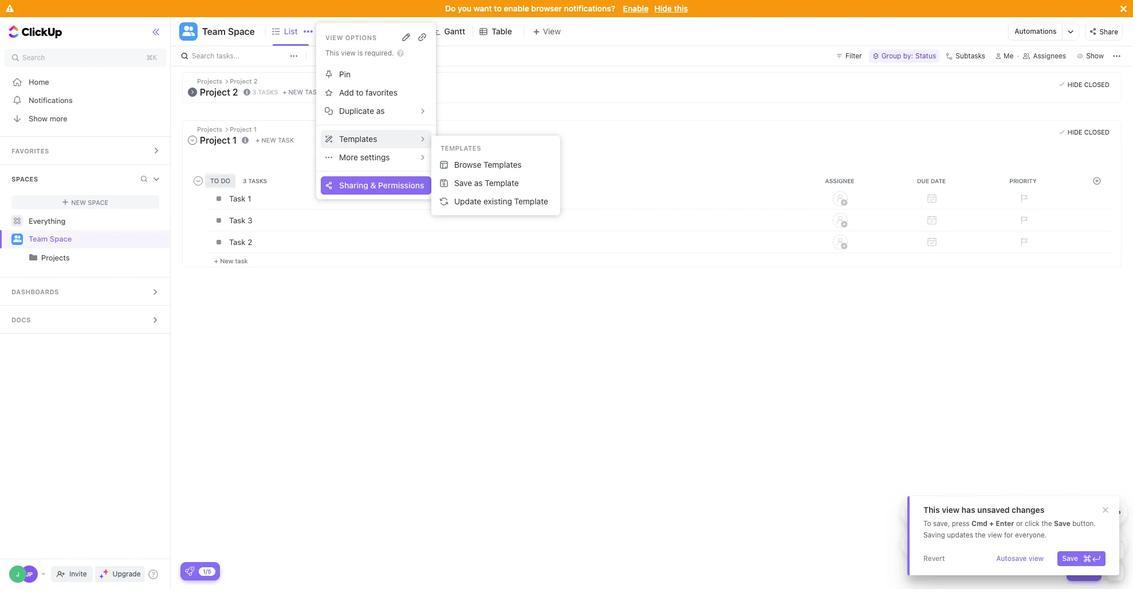 Task type: describe. For each thing, give the bounding box(es) containing it.
3 tasks + new task
[[252, 88, 321, 96]]

enable
[[504, 3, 529, 13]]

1 horizontal spatial view
[[988, 531, 1002, 540]]

1 vertical spatial task
[[278, 136, 294, 144]]

home
[[29, 77, 49, 86]]

table
[[492, 26, 512, 36]]

templates button
[[321, 130, 432, 148]]

saving
[[923, 531, 945, 540]]

sharing & permissions button
[[321, 176, 432, 195]]

this view has unsaved changes to save, press cmd + enter or click the save button. saving updates the view for everyone.
[[923, 505, 1096, 540]]

team space link
[[29, 230, 161, 249]]

list info image for second hide closed button from the bottom of the page
[[243, 89, 250, 96]]

⌘k
[[146, 53, 157, 62]]

template for save as template
[[485, 178, 519, 188]]

task 3
[[229, 216, 252, 225]]

add to favorites button
[[321, 84, 432, 102]]

team space button
[[198, 19, 255, 44]]

csv
[[1053, 509, 1066, 516]]

‎task 2 link
[[226, 232, 792, 252]]

this
[[923, 505, 940, 515]]

sharing & permissions
[[339, 180, 424, 190]]

revert button
[[919, 552, 950, 567]]

revert
[[923, 555, 945, 563]]

template for update existing template
[[514, 196, 548, 206]]

save,
[[933, 520, 950, 528]]

me
[[1004, 52, 1014, 60]]

sidebar navigation
[[0, 17, 171, 589]]

sharing
[[339, 180, 368, 190]]

view
[[325, 34, 343, 41]]

team for team space link
[[29, 234, 48, 244]]

search for search
[[22, 53, 45, 62]]

task for task 3
[[229, 216, 246, 225]]

team space for team space link
[[29, 234, 72, 244]]

assignees button
[[1018, 49, 1071, 63]]

you
[[458, 3, 471, 13]]

cmd
[[972, 520, 988, 528]]

1
[[248, 194, 251, 203]]

team space for team space button
[[202, 26, 255, 37]]

new space
[[71, 198, 108, 206]]

1 hide closed button from the top
[[1056, 78, 1112, 90]]

home link
[[0, 73, 171, 91]]

1 horizontal spatial + new task
[[256, 136, 294, 144]]

1 horizontal spatial to
[[494, 3, 502, 13]]

list info image for first hide closed button from the bottom
[[242, 137, 249, 143]]

new down ‎task 2
[[220, 257, 233, 264]]

options
[[345, 34, 377, 41]]

everyone.
[[1015, 531, 1047, 540]]

onboarding checklist button image
[[185, 567, 194, 576]]

update
[[454, 196, 481, 206]]

browse
[[454, 160, 481, 170]]

everything
[[29, 216, 66, 225]]

projects
[[41, 253, 70, 262]]

everything link
[[0, 212, 171, 230]]

onboarding checklist button element
[[185, 567, 194, 576]]

space for team space button
[[228, 26, 255, 37]]

task inside 3 tasks + new task
[[305, 88, 321, 96]]

notifications link
[[0, 91, 171, 109]]

pin button
[[321, 65, 432, 84]]

2 horizontal spatial templates
[[484, 160, 522, 170]]

share button
[[1085, 22, 1123, 41]]

new inside 3 tasks + new task
[[288, 88, 303, 96]]

gantt link
[[444, 17, 470, 46]]

+ inside this view has unsaved changes to save, press cmd + enter or click the save button. saving updates the view for everyone.
[[989, 520, 994, 528]]

share
[[1100, 27, 1118, 36]]

table link
[[492, 17, 517, 46]]

unsaved
[[977, 505, 1010, 515]]

calendar link
[[384, 17, 422, 46]]

autosave view
[[996, 555, 1044, 563]]

2 projects link from the left
[[41, 249, 161, 267]]

updates
[[947, 531, 973, 540]]

do
[[445, 3, 456, 13]]

‎task 2
[[229, 237, 252, 247]]

save as template button
[[436, 174, 556, 192]]

or
[[1016, 520, 1023, 528]]

upgrade
[[113, 570, 141, 579]]

hide for second hide closed button from the bottom of the page
[[1068, 80, 1082, 88]]

show
[[29, 114, 48, 123]]

autosave
[[996, 555, 1027, 563]]

press
[[952, 520, 970, 528]]

closed for first hide closed button from the bottom
[[1084, 128, 1110, 136]]

automations
[[1015, 27, 1057, 36]]

assignees
[[1033, 52, 1066, 60]]

add to favorites
[[339, 88, 398, 97]]

view options
[[325, 34, 377, 41]]

list
[[284, 26, 298, 36]]

update existing template
[[454, 196, 548, 206]]

& for csv
[[1047, 509, 1052, 516]]

task for task
[[1082, 568, 1097, 576]]

as
[[474, 178, 483, 188]]

automations button
[[1009, 23, 1062, 40]]

search tasks...
[[192, 52, 240, 60]]

save button
[[1058, 552, 1106, 567]]

task 3 link
[[226, 211, 792, 230]]

user group image
[[13, 236, 21, 243]]

‎task for ‎task 1
[[229, 194, 246, 203]]

& for permissions
[[370, 180, 376, 190]]

changes
[[1012, 505, 1044, 515]]



Task type: vqa. For each thing, say whether or not it's contained in the screenshot.
view to the bottom
yes



Task type: locate. For each thing, give the bounding box(es) containing it.
templates up sharing
[[339, 134, 377, 144]]

0 vertical spatial team
[[202, 26, 226, 37]]

0 vertical spatial ‎task
[[229, 194, 246, 203]]

1 vertical spatial to
[[356, 88, 363, 97]]

0 horizontal spatial the
[[975, 531, 986, 540]]

search inside sidebar navigation
[[22, 53, 45, 62]]

2 closed from the top
[[1084, 128, 1110, 136]]

0 horizontal spatial task
[[229, 216, 246, 225]]

team space inside sidebar navigation
[[29, 234, 72, 244]]

permissions
[[378, 180, 424, 190]]

team for team space button
[[202, 26, 226, 37]]

notifications?
[[564, 3, 615, 13]]

team inside team space link
[[29, 234, 48, 244]]

team
[[202, 26, 226, 37], [29, 234, 48, 244]]

0 horizontal spatial &
[[370, 180, 376, 190]]

view up save,
[[942, 505, 960, 515]]

browse templates
[[454, 160, 522, 170]]

board
[[335, 26, 357, 36]]

new
[[288, 88, 303, 96], [261, 136, 276, 144], [71, 198, 86, 206], [220, 257, 233, 264]]

task down ‎task 1
[[229, 216, 246, 225]]

hide
[[654, 3, 672, 13], [1068, 80, 1082, 88], [1068, 128, 1082, 136]]

1 horizontal spatial templates
[[441, 144, 481, 152]]

team up search tasks...
[[202, 26, 226, 37]]

‎task left 1
[[229, 194, 246, 203]]

1 vertical spatial templates
[[441, 144, 481, 152]]

excel & csv
[[1029, 509, 1066, 516]]

3 inside 3 tasks + new task
[[252, 88, 256, 96]]

save
[[454, 178, 472, 188], [1054, 520, 1071, 528], [1097, 546, 1112, 555], [1062, 555, 1078, 563]]

3 left tasks
[[252, 88, 256, 96]]

enable
[[623, 3, 649, 13]]

1 vertical spatial hide
[[1068, 80, 1082, 88]]

‎task 1 link
[[226, 189, 792, 208]]

excel & csv link
[[1016, 498, 1070, 526]]

button.
[[1072, 520, 1096, 528]]

0 vertical spatial &
[[370, 180, 376, 190]]

0 vertical spatial templates
[[339, 134, 377, 144]]

0 vertical spatial hide closed button
[[1056, 78, 1112, 90]]

& left csv
[[1047, 509, 1052, 516]]

&
[[370, 180, 376, 190], [1047, 509, 1052, 516]]

autosave view button
[[992, 552, 1048, 567]]

0 vertical spatial hide
[[654, 3, 672, 13]]

dashboards
[[11, 288, 59, 296]]

list link
[[284, 17, 313, 46]]

space up projects
[[50, 234, 72, 244]]

search up home
[[22, 53, 45, 62]]

team space inside button
[[202, 26, 255, 37]]

1 projects link from the left
[[1, 249, 161, 267]]

1 vertical spatial task
[[1082, 568, 1097, 576]]

new down tasks
[[261, 136, 276, 144]]

0 vertical spatial closed
[[1084, 80, 1110, 88]]

projects link
[[1, 249, 161, 267], [41, 249, 161, 267]]

has
[[962, 505, 975, 515]]

closed for second hide closed button from the bottom of the page
[[1084, 80, 1110, 88]]

2 horizontal spatial view
[[1029, 555, 1044, 563]]

pin
[[339, 69, 351, 79]]

‎task left 2
[[229, 237, 246, 247]]

favorites
[[11, 147, 49, 155]]

hide for first hide closed button from the bottom
[[1068, 128, 1082, 136]]

‎task for ‎task 2
[[229, 237, 246, 247]]

1 horizontal spatial search
[[192, 52, 214, 60]]

1 horizontal spatial space
[[88, 198, 108, 206]]

1 vertical spatial 3
[[248, 216, 252, 225]]

2 hide closed from the top
[[1068, 128, 1110, 136]]

add
[[339, 88, 354, 97]]

0 vertical spatial template
[[485, 178, 519, 188]]

templates up browse
[[441, 144, 481, 152]]

team inside team space button
[[202, 26, 226, 37]]

upgrade link
[[95, 567, 145, 583]]

this
[[674, 3, 688, 13]]

2 horizontal spatial space
[[228, 26, 255, 37]]

save as template
[[454, 178, 519, 188]]

the down excel & csv
[[1042, 520, 1052, 528]]

+ new task
[[256, 136, 294, 144], [214, 257, 248, 264]]

tasks
[[258, 88, 278, 96]]

team space up tasks... in the left of the page
[[202, 26, 255, 37]]

to
[[923, 520, 931, 528]]

task left add
[[305, 88, 321, 96]]

1 vertical spatial template
[[514, 196, 548, 206]]

0 vertical spatial + new task
[[256, 136, 294, 144]]

template inside button
[[485, 178, 519, 188]]

docs
[[11, 316, 31, 324]]

gantt
[[444, 26, 465, 36]]

1 vertical spatial closed
[[1084, 128, 1110, 136]]

0 vertical spatial the
[[1042, 520, 1052, 528]]

2 horizontal spatial task
[[305, 88, 321, 96]]

search left tasks... in the left of the page
[[192, 52, 214, 60]]

favorites button
[[0, 137, 171, 164]]

3 up 2
[[248, 216, 252, 225]]

1 closed from the top
[[1084, 80, 1110, 88]]

templates up save as template button
[[484, 160, 522, 170]]

1 horizontal spatial task
[[1082, 568, 1097, 576]]

space
[[228, 26, 255, 37], [88, 198, 108, 206], [50, 234, 72, 244]]

0 horizontal spatial search
[[22, 53, 45, 62]]

new inside sidebar navigation
[[71, 198, 86, 206]]

0 horizontal spatial task
[[235, 257, 248, 264]]

1 horizontal spatial &
[[1047, 509, 1052, 516]]

save inside this view has unsaved changes to save, press cmd + enter or click the save button. saving updates the view for everyone.
[[1054, 520, 1071, 528]]

2 ‎task from the top
[[229, 237, 246, 247]]

0 vertical spatial list info image
[[243, 89, 250, 96]]

2 hide closed button from the top
[[1056, 126, 1112, 138]]

want
[[474, 3, 492, 13]]

search for search tasks...
[[192, 52, 214, 60]]

to inside "add to favorites" button
[[356, 88, 363, 97]]

team space
[[202, 26, 255, 37], [29, 234, 72, 244]]

0 vertical spatial task
[[229, 216, 246, 225]]

template up task 3 link
[[514, 196, 548, 206]]

task down 3 tasks + new task
[[278, 136, 294, 144]]

browse templates button
[[436, 156, 556, 174]]

Search tasks... text field
[[192, 48, 287, 64]]

‎task 1
[[229, 194, 251, 203]]

0 horizontal spatial to
[[356, 88, 363, 97]]

1/5
[[203, 568, 211, 575]]

+ new task down tasks
[[256, 136, 294, 144]]

0 horizontal spatial space
[[50, 234, 72, 244]]

me button
[[991, 49, 1018, 63]]

board link
[[335, 17, 362, 46]]

0 horizontal spatial team space
[[29, 234, 72, 244]]

more
[[50, 114, 67, 123]]

1 vertical spatial ‎task
[[229, 237, 246, 247]]

1 vertical spatial team
[[29, 234, 48, 244]]

view left for
[[988, 531, 1002, 540]]

space inside button
[[228, 26, 255, 37]]

2 vertical spatial task
[[235, 257, 248, 264]]

1 vertical spatial + new task
[[214, 257, 248, 264]]

& right sharing
[[370, 180, 376, 190]]

view inside autosave view button
[[1029, 555, 1044, 563]]

2 vertical spatial templates
[[484, 160, 522, 170]]

browser
[[531, 3, 562, 13]]

1 horizontal spatial task
[[278, 136, 294, 144]]

invite
[[69, 570, 87, 579]]

0 vertical spatial hide closed
[[1068, 80, 1110, 88]]

closed
[[1084, 80, 1110, 88], [1084, 128, 1110, 136]]

‎task
[[229, 194, 246, 203], [229, 237, 246, 247]]

1 vertical spatial space
[[88, 198, 108, 206]]

0 horizontal spatial view
[[942, 505, 960, 515]]

view
[[942, 505, 960, 515], [988, 531, 1002, 540], [1029, 555, 1044, 563]]

2 vertical spatial view
[[1029, 555, 1044, 563]]

tasks...
[[216, 52, 240, 60]]

0 vertical spatial view
[[942, 505, 960, 515]]

1 ‎task from the top
[[229, 194, 246, 203]]

1 horizontal spatial team
[[202, 26, 226, 37]]

to right add
[[356, 88, 363, 97]]

1 vertical spatial hide closed button
[[1056, 126, 1112, 138]]

& inside button
[[370, 180, 376, 190]]

1 vertical spatial &
[[1047, 509, 1052, 516]]

space up the everything link
[[88, 198, 108, 206]]

0 vertical spatial to
[[494, 3, 502, 13]]

1 vertical spatial the
[[975, 531, 986, 540]]

0 vertical spatial 3
[[252, 88, 256, 96]]

template
[[485, 178, 519, 188], [514, 196, 548, 206]]

1 vertical spatial view
[[988, 531, 1002, 540]]

1 vertical spatial list info image
[[242, 137, 249, 143]]

view down everyone.
[[1029, 555, 1044, 563]]

team down "everything"
[[29, 234, 48, 244]]

0 vertical spatial space
[[228, 26, 255, 37]]

templates button
[[321, 130, 432, 148]]

to right want
[[494, 3, 502, 13]]

0 horizontal spatial templates
[[339, 134, 377, 144]]

the
[[1042, 520, 1052, 528], [975, 531, 986, 540]]

task down ‎task 2
[[235, 257, 248, 264]]

to
[[494, 3, 502, 13], [356, 88, 363, 97]]

for
[[1004, 531, 1013, 540]]

update existing template button
[[436, 192, 556, 211]]

view for this
[[942, 505, 960, 515]]

1 horizontal spatial team space
[[202, 26, 255, 37]]

templates inside dropdown button
[[339, 134, 377, 144]]

view for autosave
[[1029, 555, 1044, 563]]

task down the save button
[[1082, 568, 1097, 576]]

hide closed for second hide closed button from the bottom of the page
[[1068, 80, 1110, 88]]

+ inside 3 tasks + new task
[[283, 88, 287, 96]]

new right tasks
[[288, 88, 303, 96]]

1 vertical spatial hide closed
[[1068, 128, 1110, 136]]

2 vertical spatial space
[[50, 234, 72, 244]]

the down 'cmd'
[[975, 531, 986, 540]]

0 horizontal spatial team
[[29, 234, 48, 244]]

1 hide closed from the top
[[1068, 80, 1110, 88]]

2 vertical spatial hide
[[1068, 128, 1082, 136]]

space up search tasks... text box
[[228, 26, 255, 37]]

templates
[[339, 134, 377, 144], [441, 144, 481, 152], [484, 160, 522, 170]]

excel
[[1029, 509, 1045, 516]]

1 horizontal spatial the
[[1042, 520, 1052, 528]]

1 vertical spatial team space
[[29, 234, 72, 244]]

space for team space link
[[50, 234, 72, 244]]

click
[[1025, 520, 1040, 528]]

new up the everything link
[[71, 198, 86, 206]]

team space down "everything"
[[29, 234, 72, 244]]

+ new task down ‎task 2
[[214, 257, 248, 264]]

0 vertical spatial team space
[[202, 26, 255, 37]]

2
[[248, 237, 252, 247]]

enter
[[996, 520, 1014, 528]]

calendar
[[384, 26, 418, 36]]

template up ‎task 1 link
[[485, 178, 519, 188]]

show more
[[29, 114, 67, 123]]

hide closed for first hide closed button from the bottom
[[1068, 128, 1110, 136]]

0 vertical spatial task
[[305, 88, 321, 96]]

template inside "button"
[[514, 196, 548, 206]]

+
[[283, 88, 287, 96], [256, 136, 260, 144], [214, 257, 218, 264], [989, 520, 994, 528]]

list info image
[[243, 89, 250, 96], [242, 137, 249, 143]]

hide closed button
[[1056, 78, 1112, 90], [1056, 126, 1112, 138]]

0 horizontal spatial + new task
[[214, 257, 248, 264]]

existing
[[484, 196, 512, 206]]



